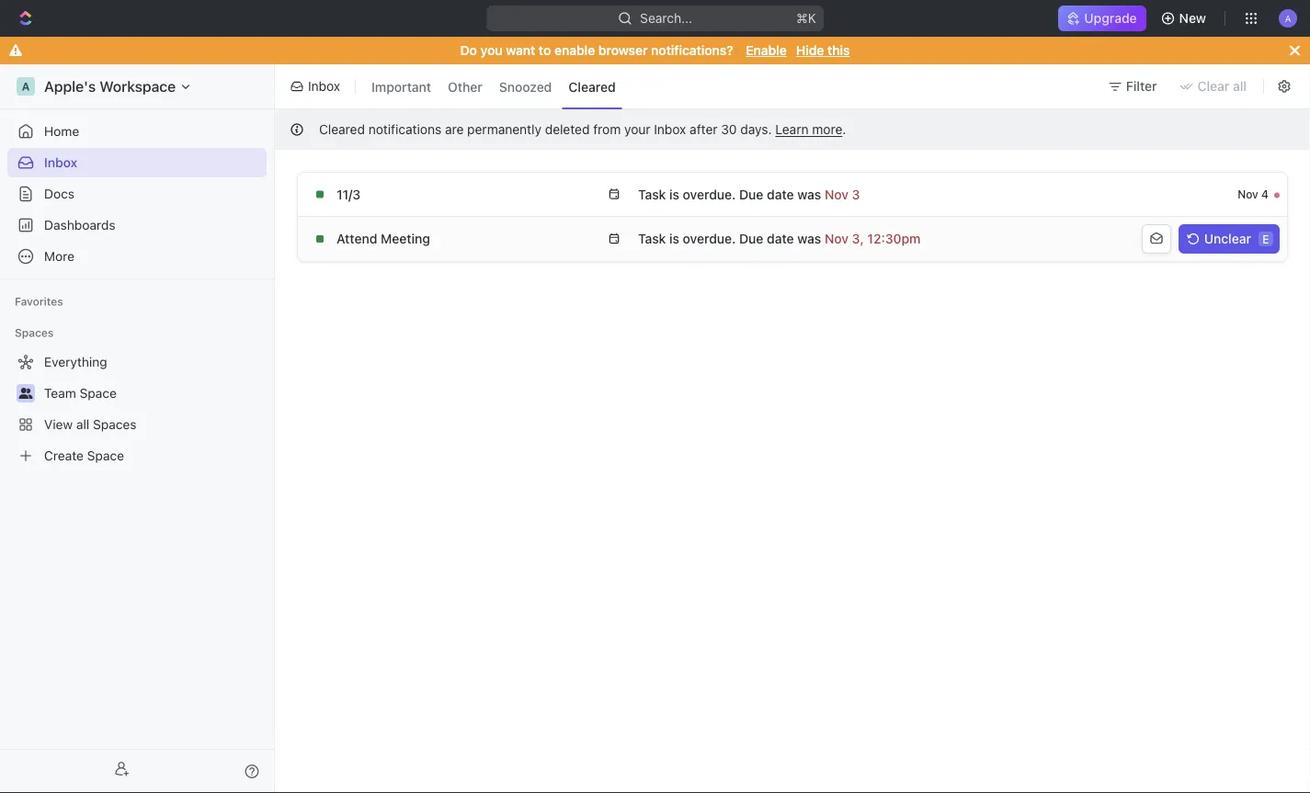 Task type: locate. For each thing, give the bounding box(es) containing it.
nov left the 3
[[1238, 233, 1259, 246]]

a inside apple's workspace, , element
[[22, 80, 30, 93]]

all right clear
[[1233, 79, 1247, 94]]

2 unread image from the top
[[1275, 237, 1280, 243]]

unread image
[[1275, 193, 1280, 198], [1275, 237, 1280, 243]]

0 vertical spatial nov
[[1238, 188, 1259, 201]]

more button
[[7, 242, 267, 271]]

search...
[[640, 11, 693, 26]]

space down view all spaces
[[87, 448, 124, 464]]

tab list
[[361, 61, 626, 112]]

more
[[44, 249, 75, 264]]

days.
[[741, 122, 772, 137]]

spaces
[[15, 326, 54, 339], [93, 417, 137, 432]]

inbox left important button
[[308, 79, 340, 94]]

workspace
[[100, 78, 176, 95]]

create
[[44, 448, 84, 464]]

1 vertical spatial all
[[76, 417, 89, 432]]

⌘k
[[796, 11, 816, 26]]

cleared inside button
[[569, 79, 616, 94]]

0 horizontal spatial spaces
[[15, 326, 54, 339]]

0 horizontal spatial inbox
[[44, 155, 77, 170]]

view all spaces link
[[7, 410, 263, 440]]

0 vertical spatial space
[[80, 386, 117, 401]]

all for clear
[[1233, 79, 1247, 94]]

1 horizontal spatial all
[[1233, 79, 1247, 94]]

0 vertical spatial all
[[1233, 79, 1247, 94]]

2 vertical spatial inbox
[[44, 155, 77, 170]]

2 nov from the top
[[1238, 233, 1259, 246]]

3
[[1262, 233, 1269, 246]]

1 horizontal spatial a
[[1285, 13, 1292, 23]]

cleared down enable
[[569, 79, 616, 94]]

cleared notifications are permanently deleted from your inbox after 30 days. learn more .
[[319, 122, 846, 137]]

important button
[[365, 72, 438, 101]]

tree
[[7, 348, 267, 471]]

1 nov from the top
[[1238, 188, 1259, 201]]

all inside button
[[1233, 79, 1247, 94]]

unread image right 4
[[1275, 193, 1280, 198]]

everything link
[[7, 348, 263, 377]]

spaces up create space link
[[93, 417, 137, 432]]

1 horizontal spatial spaces
[[93, 417, 137, 432]]

home link
[[7, 117, 267, 146]]

space up view all spaces
[[80, 386, 117, 401]]

unread image right e
[[1275, 237, 1280, 243]]

0 vertical spatial a
[[1285, 13, 1292, 23]]

0 horizontal spatial all
[[76, 417, 89, 432]]

all right view
[[76, 417, 89, 432]]

inbox link
[[7, 148, 267, 177]]

nov
[[1238, 188, 1259, 201], [1238, 233, 1259, 246]]

view
[[44, 417, 73, 432]]

1 vertical spatial cleared
[[319, 122, 365, 137]]

inbox right your
[[654, 122, 686, 137]]

0 vertical spatial cleared
[[569, 79, 616, 94]]

permanently
[[467, 122, 542, 137]]

0 horizontal spatial cleared
[[319, 122, 365, 137]]

0 vertical spatial inbox
[[308, 79, 340, 94]]

tree inside "sidebar" navigation
[[7, 348, 267, 471]]

important
[[372, 79, 431, 94]]

team space link
[[44, 379, 263, 408]]

cleared left 'notifications'
[[319, 122, 365, 137]]

inbox down home
[[44, 155, 77, 170]]

tree containing everything
[[7, 348, 267, 471]]

notifications?
[[651, 43, 733, 58]]

clear all button
[[1172, 72, 1258, 101]]

nov left 4
[[1238, 188, 1259, 201]]

1 unread image from the top
[[1275, 193, 1280, 198]]

spaces down favorites button
[[15, 326, 54, 339]]

all inside tree
[[76, 417, 89, 432]]

1 vertical spatial inbox
[[654, 122, 686, 137]]

all for view
[[76, 417, 89, 432]]

notifications
[[369, 122, 442, 137]]

1 vertical spatial a
[[22, 80, 30, 93]]

11/3
[[337, 187, 361, 202]]

1 vertical spatial unread image
[[1275, 237, 1280, 243]]

0 horizontal spatial a
[[22, 80, 30, 93]]

cleared for cleared
[[569, 79, 616, 94]]

enable
[[555, 43, 595, 58]]

all
[[1233, 79, 1247, 94], [76, 417, 89, 432]]

a
[[1285, 13, 1292, 23], [22, 80, 30, 93]]

0 vertical spatial unread image
[[1275, 193, 1280, 198]]

more
[[812, 122, 843, 137]]

view all spaces
[[44, 417, 137, 432]]

inbox
[[308, 79, 340, 94], [654, 122, 686, 137], [44, 155, 77, 170]]

cleared
[[569, 79, 616, 94], [319, 122, 365, 137]]

1 horizontal spatial cleared
[[569, 79, 616, 94]]

1 vertical spatial spaces
[[93, 417, 137, 432]]

after
[[690, 122, 718, 137]]

nov for attend meeting
[[1238, 233, 1259, 246]]

from
[[593, 122, 621, 137]]

1 vertical spatial space
[[87, 448, 124, 464]]

want
[[506, 43, 536, 58]]

deleted
[[545, 122, 590, 137]]

1 horizontal spatial inbox
[[308, 79, 340, 94]]

apple's
[[44, 78, 96, 95]]

nov 4
[[1238, 188, 1269, 201]]

enable
[[746, 43, 787, 58]]

space
[[80, 386, 117, 401], [87, 448, 124, 464]]

do
[[460, 43, 477, 58]]

do you want to enable browser notifications? enable hide this
[[460, 43, 850, 58]]

1 vertical spatial nov
[[1238, 233, 1259, 246]]

attend
[[337, 231, 377, 246]]



Task type: vqa. For each thing, say whether or not it's contained in the screenshot.
tab list containing Important
yes



Task type: describe. For each thing, give the bounding box(es) containing it.
apple's workspace, , element
[[17, 77, 35, 96]]

new button
[[1154, 4, 1218, 33]]

favorites button
[[7, 291, 71, 313]]

learn
[[776, 122, 809, 137]]

nov for 11/3
[[1238, 188, 1259, 201]]

30
[[721, 122, 737, 137]]

upgrade
[[1085, 11, 1137, 26]]

new
[[1180, 11, 1207, 26]]

hide
[[796, 43, 824, 58]]

upgrade link
[[1059, 6, 1146, 31]]

meeting
[[381, 231, 430, 246]]

favorites
[[15, 295, 63, 308]]

cleared for cleared notifications are permanently deleted from your inbox after 30 days. learn more .
[[319, 122, 365, 137]]

docs link
[[7, 179, 267, 209]]

user group image
[[19, 388, 33, 399]]

apple's workspace
[[44, 78, 176, 95]]

sidebar navigation
[[0, 64, 279, 794]]

spaces inside tree
[[93, 417, 137, 432]]

snoozed
[[499, 79, 552, 94]]

team space
[[44, 386, 117, 401]]

tab list containing important
[[361, 61, 626, 112]]

are
[[445, 122, 464, 137]]

.
[[843, 122, 846, 137]]

filter
[[1126, 79, 1157, 94]]

unread image for attend meeting
[[1275, 237, 1280, 243]]

filter button
[[1101, 72, 1168, 101]]

a inside the a dropdown button
[[1285, 13, 1292, 23]]

a button
[[1274, 4, 1303, 33]]

unclear
[[1205, 231, 1252, 246]]

unread image for 11/3
[[1275, 193, 1280, 198]]

clear all
[[1198, 79, 1247, 94]]

other button
[[442, 72, 489, 101]]

everything
[[44, 355, 107, 370]]

clear
[[1198, 79, 1230, 94]]

create space link
[[7, 441, 263, 471]]

space for create space
[[87, 448, 124, 464]]

to
[[539, 43, 551, 58]]

snoozed button
[[493, 72, 559, 101]]

dashboards link
[[7, 211, 267, 240]]

your
[[624, 122, 651, 137]]

learn more link
[[776, 122, 843, 137]]

0 vertical spatial spaces
[[15, 326, 54, 339]]

inbox inside inbox link
[[44, 155, 77, 170]]

docs
[[44, 186, 75, 201]]

space for team space
[[80, 386, 117, 401]]

browser
[[599, 43, 648, 58]]

nov 3
[[1238, 233, 1269, 246]]

home
[[44, 124, 79, 139]]

4
[[1262, 188, 1269, 201]]

this
[[828, 43, 850, 58]]

other
[[448, 79, 483, 94]]

you
[[481, 43, 503, 58]]

2 horizontal spatial inbox
[[654, 122, 686, 137]]

cleared button
[[562, 72, 622, 101]]

create space
[[44, 448, 124, 464]]

dashboards
[[44, 218, 116, 233]]

e
[[1263, 233, 1270, 246]]

attend meeting
[[337, 231, 430, 246]]

team
[[44, 386, 76, 401]]



